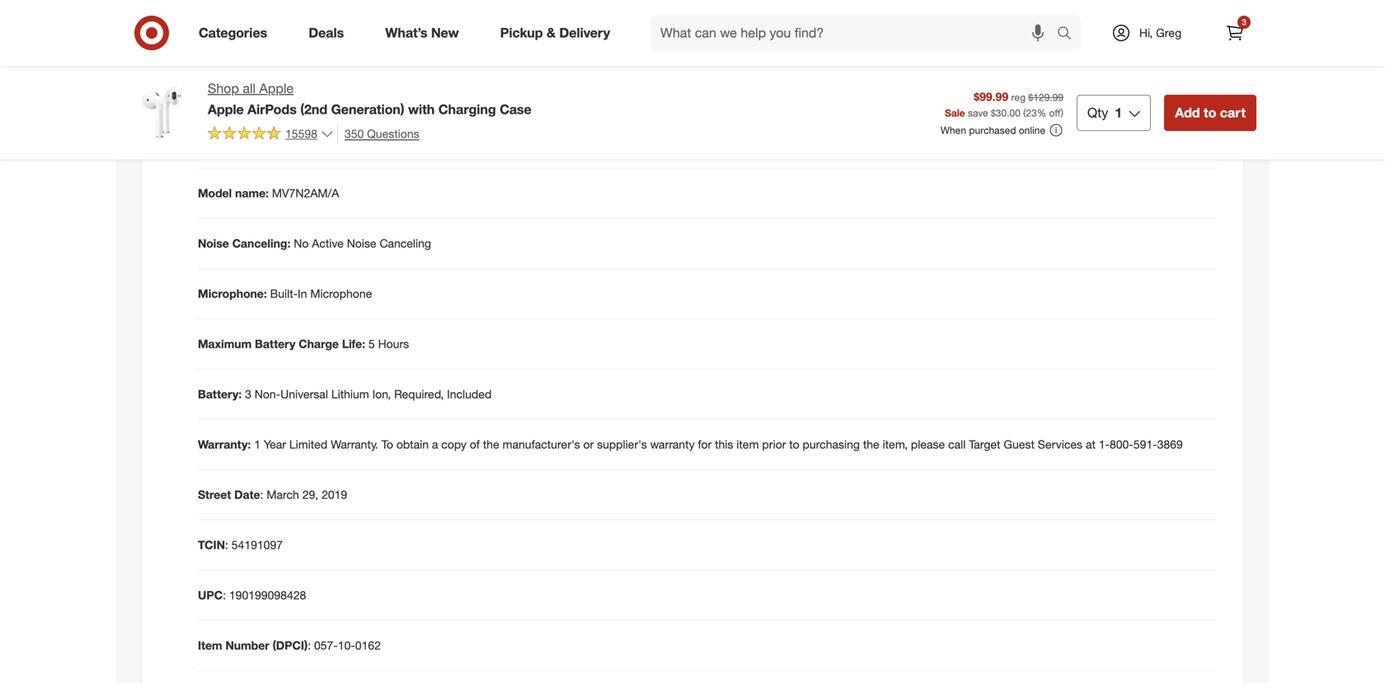 Task type: vqa. For each thing, say whether or not it's contained in the screenshot.
528 link
no



Task type: describe. For each thing, give the bounding box(es) containing it.
canceling
[[380, 236, 431, 251]]

cart
[[1220, 105, 1246, 121]]

tcin : 54191097
[[198, 538, 283, 552]]

$99.99 reg $129.99 sale save $ 30.00 ( 23 % off )
[[945, 89, 1064, 119]]

tcin
[[198, 538, 225, 552]]

warranty: 1 year limited warranty. to obtain a copy of the manufacturer's or supplier's warranty for this item prior to purchasing the item, please call target guest services at 1-800-591-3869
[[198, 437, 1183, 452]]

manufacturer's
[[503, 437, 580, 452]]

call
[[948, 437, 966, 452]]

add to cart button
[[1165, 95, 1257, 131]]

hi,
[[1140, 26, 1153, 40]]

target
[[969, 437, 1001, 452]]

battery: 3 non-universal lithium ion, required, included
[[198, 387, 492, 402]]

23
[[1026, 107, 1037, 119]]

search button
[[1050, 15, 1089, 54]]

case
[[500, 101, 532, 117]]

street
[[198, 488, 231, 502]]

hours
[[378, 337, 409, 351]]

watch
[[475, 136, 508, 150]]

2 noise from the left
[[347, 236, 377, 251]]

deals
[[309, 25, 344, 41]]

compatible with: apple ios, apple ipados, macos, watch os
[[198, 136, 527, 150]]

wireless technology: true wireless
[[198, 35, 385, 49]]

microphone: built-in microphone
[[198, 287, 372, 301]]

what's new link
[[371, 15, 480, 51]]

categories
[[199, 25, 267, 41]]

: left 057-
[[308, 639, 311, 653]]

macos,
[[431, 136, 472, 150]]

package
[[198, 85, 245, 100]]

10-
[[338, 639, 355, 653]]

package quantity:
[[198, 85, 299, 100]]

deals link
[[295, 15, 365, 51]]

maximum
[[198, 337, 252, 351]]

190199098428
[[229, 588, 306, 603]]

warranty
[[650, 437, 695, 452]]

purchased
[[969, 124, 1016, 136]]

what's
[[385, 25, 428, 41]]

delivery
[[559, 25, 610, 41]]

reg
[[1011, 91, 1026, 103]]

: left 190199098428
[[223, 588, 226, 603]]

pickup
[[500, 25, 543, 41]]

in
[[298, 287, 307, 301]]

model
[[198, 186, 232, 200]]

item
[[737, 437, 759, 452]]

hi, greg
[[1140, 26, 1182, 40]]

noise canceling: no active noise canceling
[[198, 236, 431, 251]]

true
[[317, 35, 338, 49]]

54191097
[[232, 538, 283, 552]]

shop
[[208, 80, 239, 96]]

when
[[941, 124, 967, 136]]

shop all apple apple airpods (2nd generation) with charging case
[[208, 80, 532, 117]]

2 the from the left
[[863, 437, 880, 452]]

(
[[1024, 107, 1026, 119]]

350
[[345, 126, 364, 141]]

item,
[[883, 437, 908, 452]]

to
[[382, 437, 393, 452]]

2019
[[322, 488, 347, 502]]

march
[[267, 488, 299, 502]]

pickup & delivery link
[[486, 15, 631, 51]]

: left march
[[260, 488, 263, 502]]

0 horizontal spatial to
[[789, 437, 800, 452]]

this
[[715, 437, 733, 452]]

life:
[[342, 337, 365, 351]]

ios,
[[329, 136, 350, 150]]

limited
[[289, 437, 328, 452]]

3869
[[1157, 437, 1183, 452]]

1 for qty
[[1115, 105, 1123, 121]]

0 horizontal spatial 3
[[245, 387, 251, 402]]

warranty:
[[198, 437, 251, 452]]

save
[[968, 107, 988, 119]]

)
[[1061, 107, 1064, 119]]

item number (dpci) : 057-10-0162
[[198, 639, 381, 653]]

non-
[[255, 387, 280, 402]]

&
[[547, 25, 556, 41]]

with
[[408, 101, 435, 117]]

$
[[991, 107, 996, 119]]

copy
[[441, 437, 467, 452]]

lithium
[[331, 387, 369, 402]]

when purchased online
[[941, 124, 1046, 136]]



Task type: locate. For each thing, give the bounding box(es) containing it.
search
[[1050, 26, 1089, 43]]

battery
[[255, 337, 296, 351]]

at
[[1086, 437, 1096, 452]]

0 vertical spatial to
[[1204, 105, 1217, 121]]

0 horizontal spatial 1
[[254, 437, 261, 452]]

image of apple airpods (2nd generation) with charging case image
[[129, 79, 195, 145]]

number
[[226, 639, 269, 653]]

upc : 190199098428
[[198, 588, 306, 603]]

year
[[264, 437, 286, 452]]

5
[[369, 337, 375, 351]]

to right prior
[[789, 437, 800, 452]]

all
[[243, 80, 256, 96]]

wireless
[[198, 35, 245, 49], [342, 35, 385, 49]]

wireless right true
[[342, 35, 385, 49]]

noise right active
[[347, 236, 377, 251]]

please
[[911, 437, 945, 452]]

1 horizontal spatial wireless
[[342, 35, 385, 49]]

quantity:
[[248, 85, 299, 100]]

date
[[234, 488, 260, 502]]

0 horizontal spatial the
[[483, 437, 499, 452]]

2 wireless from the left
[[342, 35, 385, 49]]

1 for warranty:
[[254, 437, 261, 452]]

1 horizontal spatial to
[[1204, 105, 1217, 121]]

compatible
[[198, 136, 261, 150]]

qty
[[1088, 105, 1109, 121]]

1
[[1115, 105, 1123, 121], [254, 437, 261, 452]]

What can we help you find? suggestions appear below search field
[[651, 15, 1061, 51]]

new
[[431, 25, 459, 41]]

included
[[447, 387, 492, 402]]

1-
[[1099, 437, 1110, 452]]

the right of
[[483, 437, 499, 452]]

or
[[583, 437, 594, 452]]

apple
[[259, 80, 294, 96], [208, 101, 244, 117], [295, 136, 325, 150], [353, 136, 383, 150]]

:
[[260, 488, 263, 502], [225, 538, 228, 552], [223, 588, 226, 603], [308, 639, 311, 653]]

name:
[[235, 186, 269, 200]]

$99.99
[[974, 89, 1009, 104]]

1 horizontal spatial 3
[[1242, 17, 1247, 27]]

noise left canceling:
[[198, 236, 229, 251]]

1 vertical spatial 1
[[254, 437, 261, 452]]

canceling:
[[232, 236, 291, 251]]

1 vertical spatial 3
[[245, 387, 251, 402]]

ion,
[[372, 387, 391, 402]]

350 questions
[[345, 126, 419, 141]]

purchasing
[[803, 437, 860, 452]]

built-
[[270, 287, 298, 301]]

350 questions link
[[337, 124, 419, 143]]

0 vertical spatial 3
[[1242, 17, 1247, 27]]

to inside add to cart button
[[1204, 105, 1217, 121]]

1 wireless from the left
[[198, 35, 245, 49]]

0162
[[355, 639, 381, 653]]

: left '54191097'
[[225, 538, 228, 552]]

categories link
[[185, 15, 288, 51]]

wireless up the shop
[[198, 35, 245, 49]]

greg
[[1156, 26, 1182, 40]]

0 horizontal spatial noise
[[198, 236, 229, 251]]

1 the from the left
[[483, 437, 499, 452]]

generation)
[[331, 101, 405, 117]]

0 vertical spatial 1
[[1115, 105, 1123, 121]]

charge
[[299, 337, 339, 351]]

microphone
[[310, 287, 372, 301]]

to right add
[[1204, 105, 1217, 121]]

technology:
[[248, 35, 313, 49]]

15598
[[285, 126, 317, 141]]

1 right qty at the right of page
[[1115, 105, 1123, 121]]

required,
[[394, 387, 444, 402]]

prior
[[762, 437, 786, 452]]

off
[[1049, 107, 1061, 119]]

3 link
[[1217, 15, 1253, 51]]

(2nd
[[300, 101, 328, 117]]

pickup & delivery
[[500, 25, 610, 41]]

(dpci)
[[273, 639, 308, 653]]

online
[[1019, 124, 1046, 136]]

add
[[1175, 105, 1200, 121]]

mv7n2am/a
[[272, 186, 339, 200]]

noise
[[198, 236, 229, 251], [347, 236, 377, 251]]

questions
[[367, 126, 419, 141]]

1 noise from the left
[[198, 236, 229, 251]]

obtain
[[397, 437, 429, 452]]

guest
[[1004, 437, 1035, 452]]

1 horizontal spatial 1
[[1115, 105, 1123, 121]]

$129.99
[[1029, 91, 1064, 103]]

0 horizontal spatial wireless
[[198, 35, 245, 49]]

3 right greg
[[1242, 17, 1247, 27]]

1 vertical spatial to
[[789, 437, 800, 452]]

the
[[483, 437, 499, 452], [863, 437, 880, 452]]

supplier's
[[597, 437, 647, 452]]

upc
[[198, 588, 223, 603]]

15598 link
[[208, 124, 334, 145]]

what's new
[[385, 25, 459, 41]]

add to cart
[[1175, 105, 1246, 121]]

active
[[312, 236, 344, 251]]

airpods
[[247, 101, 297, 117]]

qty 1
[[1088, 105, 1123, 121]]

model name: mv7n2am/a
[[198, 186, 339, 200]]

3 left the non-
[[245, 387, 251, 402]]

street date : march 29, 2019
[[198, 488, 347, 502]]

os
[[511, 136, 527, 150]]

universal
[[280, 387, 328, 402]]

sale
[[945, 107, 965, 119]]

1 horizontal spatial the
[[863, 437, 880, 452]]

a
[[432, 437, 438, 452]]

591-
[[1134, 437, 1157, 452]]

1 left year
[[254, 437, 261, 452]]

maximum battery charge life: 5 hours
[[198, 337, 409, 351]]

the left "item,"
[[863, 437, 880, 452]]

29,
[[302, 488, 318, 502]]

1 horizontal spatial noise
[[347, 236, 377, 251]]

item
[[198, 639, 222, 653]]



